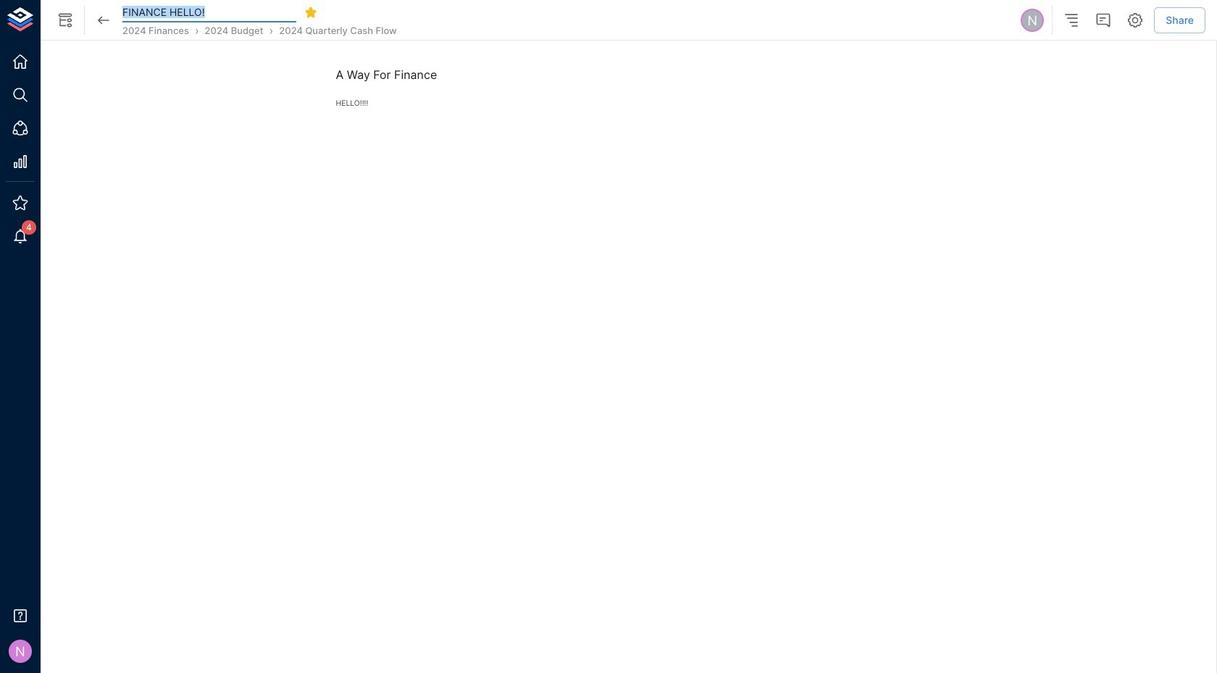 Task type: vqa. For each thing, say whether or not it's contained in the screenshot.
SEARCH DOCUMENTS, FOLDERS AND WORKSPACES... TEXT FIELD
no



Task type: describe. For each thing, give the bounding box(es) containing it.
settings image
[[1127, 12, 1144, 29]]

go back image
[[95, 12, 112, 29]]

table of contents image
[[1063, 12, 1081, 29]]

comments image
[[1095, 12, 1112, 29]]

show wiki image
[[57, 12, 74, 29]]



Task type: locate. For each thing, give the bounding box(es) containing it.
None text field
[[122, 2, 296, 23]]

remove favorite image
[[304, 6, 317, 19]]



